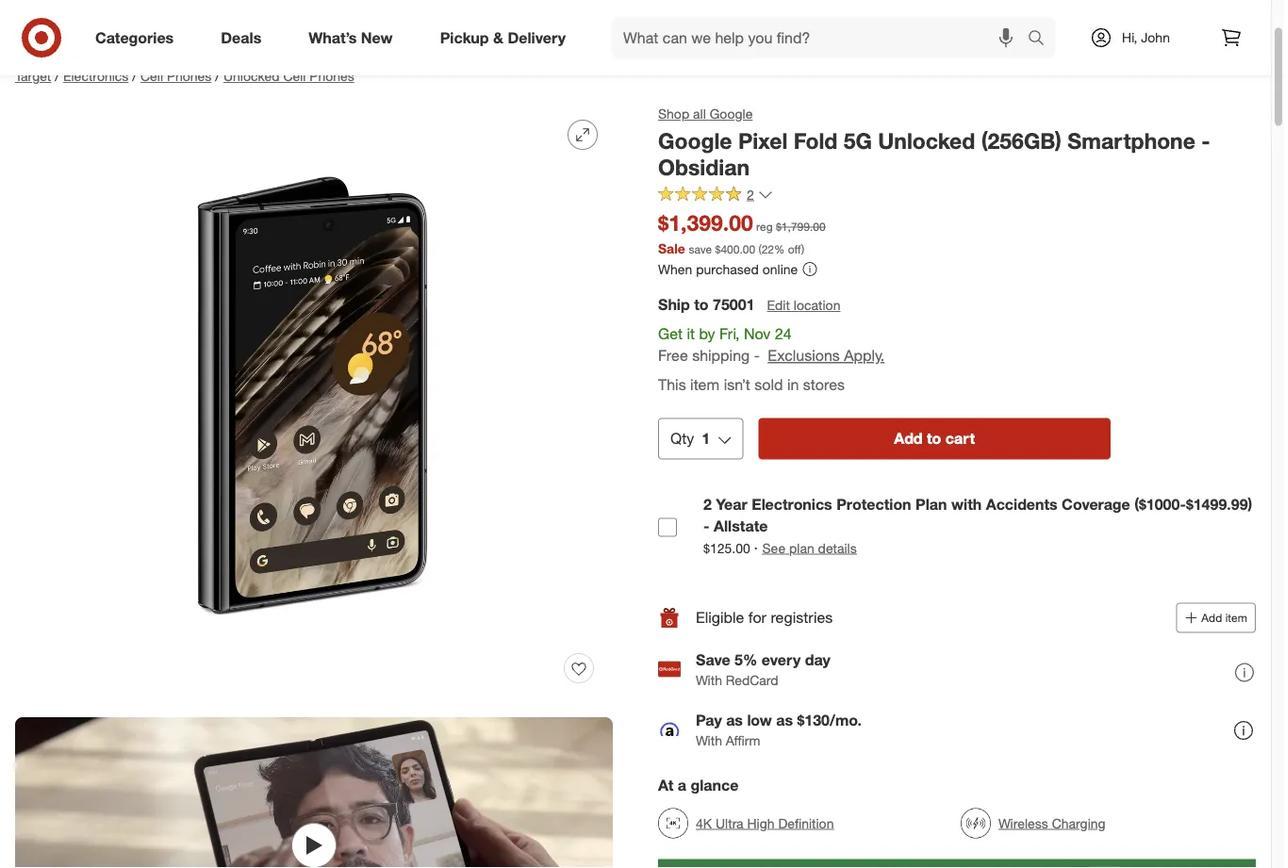 Task type: describe. For each thing, give the bounding box(es) containing it.
protection
[[837, 495, 912, 514]]

apply.
[[844, 347, 885, 365]]

redcard
[[726, 672, 779, 689]]

fold
[[794, 127, 838, 154]]

online
[[763, 261, 798, 277]]

qty
[[671, 430, 695, 448]]

shop all google google pixel fold 5g unlocked (256gb) smartphone - obsidian
[[658, 106, 1211, 181]]

item for add
[[1226, 611, 1248, 625]]

john
[[1141, 29, 1170, 46]]

5g
[[844, 127, 872, 154]]

plan
[[916, 495, 947, 514]]

low
[[747, 711, 772, 730]]

exclusions
[[768, 347, 840, 365]]

for
[[749, 609, 767, 627]]

2 phones from the left
[[310, 68, 354, 84]]

75001
[[713, 296, 755, 314]]

(
[[759, 242, 762, 256]]

unlocked for cell
[[223, 68, 280, 84]]

·
[[754, 538, 758, 557]]

deals link
[[205, 17, 285, 58]]

edit location button
[[766, 295, 842, 316]]

target / electronics / cell phones / unlocked cell phones
[[15, 68, 354, 84]]

22
[[762, 242, 774, 256]]

it
[[687, 325, 695, 343]]

with
[[952, 495, 982, 514]]

add item
[[1202, 611, 1248, 625]]

3 / from the left
[[215, 68, 220, 84]]

hi,
[[1122, 29, 1138, 46]]

edit location
[[767, 297, 841, 314]]

target
[[15, 68, 51, 84]]

1 vertical spatial advertisement region
[[658, 860, 1256, 869]]

eligible
[[696, 609, 745, 627]]

0 vertical spatial google
[[710, 106, 753, 122]]

obsidian
[[658, 154, 750, 181]]

pay
[[696, 711, 722, 730]]

%
[[774, 242, 785, 256]]

categories
[[95, 28, 174, 47]]

allstate
[[714, 517, 768, 535]]

ship
[[658, 296, 690, 314]]

deals
[[221, 28, 261, 47]]

reg
[[757, 220, 773, 234]]

cart
[[946, 430, 975, 448]]

)
[[802, 242, 805, 256]]

What can we help you find? suggestions appear below search field
[[612, 17, 1033, 58]]

2 link
[[658, 185, 773, 207]]

accidents
[[986, 495, 1058, 514]]

with inside the pay as low as $130/mo. with affirm
[[696, 733, 722, 749]]

to for add
[[927, 430, 942, 448]]

all
[[693, 106, 706, 122]]

new
[[361, 28, 393, 47]]

unlocked for (256gb)
[[878, 127, 975, 154]]

2 / from the left
[[132, 68, 137, 84]]

fri,
[[720, 325, 740, 343]]

shipping
[[692, 347, 750, 365]]

target link
[[15, 68, 51, 84]]

eligible for registries
[[696, 609, 833, 627]]

4k
[[696, 815, 712, 832]]

electronics link
[[63, 68, 129, 84]]

- inside get it by fri, nov 24 free shipping - exclusions apply.
[[754, 347, 760, 365]]

definition
[[779, 815, 834, 832]]

cell phones link
[[141, 68, 212, 84]]

pickup
[[440, 28, 489, 47]]

sold
[[755, 376, 783, 394]]

&
[[493, 28, 504, 47]]

($1000-
[[1135, 495, 1186, 514]]

wireless charging
[[999, 815, 1106, 832]]

24
[[775, 325, 792, 343]]

this item isn't sold in stores
[[658, 376, 845, 394]]

google pixel fold 5g unlocked (256gb) smartphone - obsidian, 2 of 12, play video image
[[15, 718, 613, 869]]

pay as low as $130/mo. with affirm
[[696, 711, 862, 749]]

get
[[658, 325, 683, 343]]

smartphone
[[1068, 127, 1196, 154]]

coverage
[[1062, 495, 1131, 514]]

categories link
[[79, 17, 197, 58]]

at a glance
[[658, 777, 739, 795]]

by
[[699, 325, 716, 343]]

- for $125.00
[[704, 517, 710, 535]]

ship to 75001
[[658, 296, 755, 314]]

$1,399.00
[[658, 210, 753, 236]]

pixel
[[738, 127, 788, 154]]

see
[[763, 540, 786, 556]]

2 for 2 year electronics protection plan with accidents coverage ($1000-$1499.99) - allstate $125.00 · see plan details
[[704, 495, 712, 514]]

$
[[715, 242, 721, 256]]

1 vertical spatial google
[[658, 127, 732, 154]]



Task type: vqa. For each thing, say whether or not it's contained in the screenshot.
3PC to the bottom
no



Task type: locate. For each thing, give the bounding box(es) containing it.
what's new link
[[293, 17, 417, 58]]

0 horizontal spatial /
[[55, 68, 59, 84]]

5%
[[735, 651, 758, 669]]

unlocked right 5g
[[878, 127, 975, 154]]

phones
[[167, 68, 212, 84], [310, 68, 354, 84]]

ultra
[[716, 815, 744, 832]]

/ right cell phones "link"
[[215, 68, 220, 84]]

2 cell from the left
[[283, 68, 306, 84]]

pickup & delivery
[[440, 28, 566, 47]]

google
[[710, 106, 753, 122], [658, 127, 732, 154]]

1 horizontal spatial 2
[[747, 186, 754, 203]]

what's new
[[309, 28, 393, 47]]

- for google pixel fold 5g unlocked (256gb) smartphone - obsidian
[[1202, 127, 1211, 154]]

with
[[696, 672, 722, 689], [696, 733, 722, 749]]

1 with from the top
[[696, 672, 722, 689]]

purchased
[[696, 261, 759, 277]]

free
[[658, 347, 688, 365]]

electronics for year
[[752, 495, 833, 514]]

when purchased online
[[658, 261, 798, 277]]

2 horizontal spatial -
[[1202, 127, 1211, 154]]

cell down categories link
[[141, 68, 163, 84]]

details
[[818, 540, 857, 556]]

advertisement region
[[0, 3, 1271, 48], [658, 860, 1256, 869]]

add item button
[[1176, 603, 1256, 633]]

1 horizontal spatial -
[[754, 347, 760, 365]]

- right smartphone
[[1202, 127, 1211, 154]]

1 vertical spatial unlocked
[[878, 127, 975, 154]]

isn't
[[724, 376, 751, 394]]

year
[[716, 495, 748, 514]]

save 5% every day with redcard
[[696, 651, 831, 689]]

unlocked
[[223, 68, 280, 84], [878, 127, 975, 154]]

2 inside 2 year electronics protection plan with accidents coverage ($1000-$1499.99) - allstate $125.00 · see plan details
[[704, 495, 712, 514]]

2 for 2
[[747, 186, 754, 203]]

to for ship
[[694, 296, 709, 314]]

0 vertical spatial advertisement region
[[0, 3, 1271, 48]]

2 as from the left
[[776, 711, 793, 730]]

4k ultra high definition button
[[658, 803, 834, 845]]

0 horizontal spatial to
[[694, 296, 709, 314]]

2 vertical spatial -
[[704, 517, 710, 535]]

- down nov at the right of the page
[[754, 347, 760, 365]]

phones down categories link
[[167, 68, 212, 84]]

1 horizontal spatial cell
[[283, 68, 306, 84]]

phones down what's
[[310, 68, 354, 84]]

0 vertical spatial -
[[1202, 127, 1211, 154]]

wireless charging button
[[961, 803, 1106, 845]]

to left cart
[[927, 430, 942, 448]]

1 horizontal spatial add
[[1202, 611, 1223, 625]]

$1499.99)
[[1186, 495, 1253, 514]]

1 vertical spatial -
[[754, 347, 760, 365]]

add for add item
[[1202, 611, 1223, 625]]

add to cart
[[894, 430, 975, 448]]

exclusions apply. link
[[768, 347, 885, 365]]

1 horizontal spatial unlocked
[[878, 127, 975, 154]]

1 vertical spatial 2
[[704, 495, 712, 514]]

1 as from the left
[[726, 711, 743, 730]]

2 left year
[[704, 495, 712, 514]]

0 horizontal spatial -
[[704, 517, 710, 535]]

0 vertical spatial 2
[[747, 186, 754, 203]]

every
[[762, 651, 801, 669]]

$130/mo.
[[797, 711, 862, 730]]

2 with from the top
[[696, 733, 722, 749]]

unlocked inside shop all google google pixel fold 5g unlocked (256gb) smartphone - obsidian
[[878, 127, 975, 154]]

0 vertical spatial item
[[690, 376, 720, 394]]

0 vertical spatial with
[[696, 672, 722, 689]]

cell down "deals" link
[[283, 68, 306, 84]]

high
[[747, 815, 775, 832]]

1 horizontal spatial phones
[[310, 68, 354, 84]]

item for this
[[690, 376, 720, 394]]

1 vertical spatial with
[[696, 733, 722, 749]]

electronics inside 2 year electronics protection plan with accidents coverage ($1000-$1499.99) - allstate $125.00 · see plan details
[[752, 495, 833, 514]]

search
[[1020, 30, 1065, 49]]

electronics for /
[[63, 68, 129, 84]]

image gallery element
[[15, 105, 613, 869]]

/ down categories
[[132, 68, 137, 84]]

0 vertical spatial add
[[894, 430, 923, 448]]

/ right target
[[55, 68, 59, 84]]

- inside 2 year electronics protection plan with accidents coverage ($1000-$1499.99) - allstate $125.00 · see plan details
[[704, 517, 710, 535]]

with down save
[[696, 672, 722, 689]]

add for add to cart
[[894, 430, 923, 448]]

2 horizontal spatial /
[[215, 68, 220, 84]]

2 up $1,399.00 reg $1,799.00 sale save $ 400.00 ( 22 % off )
[[747, 186, 754, 203]]

4k ultra high definition
[[696, 815, 834, 832]]

edit
[[767, 297, 790, 314]]

(256gb)
[[982, 127, 1062, 154]]

a
[[678, 777, 687, 795]]

/
[[55, 68, 59, 84], [132, 68, 137, 84], [215, 68, 220, 84]]

to inside button
[[927, 430, 942, 448]]

wireless
[[999, 815, 1049, 832]]

qty 1
[[671, 430, 710, 448]]

1 horizontal spatial to
[[927, 430, 942, 448]]

$1,399.00 reg $1,799.00 sale save $ 400.00 ( 22 % off )
[[658, 210, 826, 256]]

0 vertical spatial electronics
[[63, 68, 129, 84]]

this
[[658, 376, 686, 394]]

0 horizontal spatial as
[[726, 711, 743, 730]]

$1,799.00
[[776, 220, 826, 234]]

0 horizontal spatial electronics
[[63, 68, 129, 84]]

add
[[894, 430, 923, 448], [1202, 611, 1223, 625]]

google right all
[[710, 106, 753, 122]]

0 horizontal spatial cell
[[141, 68, 163, 84]]

charging
[[1052, 815, 1106, 832]]

0 horizontal spatial add
[[894, 430, 923, 448]]

1 horizontal spatial as
[[776, 711, 793, 730]]

0 vertical spatial to
[[694, 296, 709, 314]]

unlocked down "deals" link
[[223, 68, 280, 84]]

electronics up the plan
[[752, 495, 833, 514]]

to right ship
[[694, 296, 709, 314]]

add to cart button
[[759, 419, 1111, 460]]

as up affirm
[[726, 711, 743, 730]]

1 vertical spatial to
[[927, 430, 942, 448]]

1 / from the left
[[55, 68, 59, 84]]

when
[[658, 261, 693, 277]]

-
[[1202, 127, 1211, 154], [754, 347, 760, 365], [704, 517, 710, 535]]

search button
[[1020, 17, 1065, 62]]

delivery
[[508, 28, 566, 47]]

0 vertical spatial unlocked
[[223, 68, 280, 84]]

1 vertical spatial item
[[1226, 611, 1248, 625]]

- up $125.00
[[704, 517, 710, 535]]

1 phones from the left
[[167, 68, 212, 84]]

0 horizontal spatial unlocked
[[223, 68, 280, 84]]

plan
[[789, 540, 815, 556]]

1
[[702, 430, 710, 448]]

- inside shop all google google pixel fold 5g unlocked (256gb) smartphone - obsidian
[[1202, 127, 1211, 154]]

with inside "save 5% every day with redcard"
[[696, 672, 722, 689]]

item
[[690, 376, 720, 394], [1226, 611, 1248, 625]]

1 horizontal spatial /
[[132, 68, 137, 84]]

off
[[788, 242, 802, 256]]

day
[[805, 651, 831, 669]]

google down all
[[658, 127, 732, 154]]

0 horizontal spatial 2
[[704, 495, 712, 514]]

as right low
[[776, 711, 793, 730]]

item inside button
[[1226, 611, 1248, 625]]

sale
[[658, 240, 685, 256]]

get it by fri, nov 24 free shipping - exclusions apply.
[[658, 325, 885, 365]]

1 vertical spatial electronics
[[752, 495, 833, 514]]

location
[[794, 297, 841, 314]]

0 horizontal spatial item
[[690, 376, 720, 394]]

affirm
[[726, 733, 761, 749]]

1 horizontal spatial item
[[1226, 611, 1248, 625]]

1 vertical spatial add
[[1202, 611, 1223, 625]]

in
[[787, 376, 799, 394]]

1 horizontal spatial electronics
[[752, 495, 833, 514]]

0 horizontal spatial phones
[[167, 68, 212, 84]]

400.00
[[721, 242, 756, 256]]

see plan details button
[[763, 539, 857, 558]]

at
[[658, 777, 674, 795]]

electronics down categories
[[63, 68, 129, 84]]

None checkbox
[[658, 518, 677, 537]]

$125.00
[[704, 540, 750, 556]]

1 cell from the left
[[141, 68, 163, 84]]

with down pay
[[696, 733, 722, 749]]

registries
[[771, 609, 833, 627]]

save
[[689, 242, 712, 256]]

google pixel fold 5g unlocked (256gb) smartphone - obsidian, 1 of 12 image
[[15, 105, 613, 703]]



